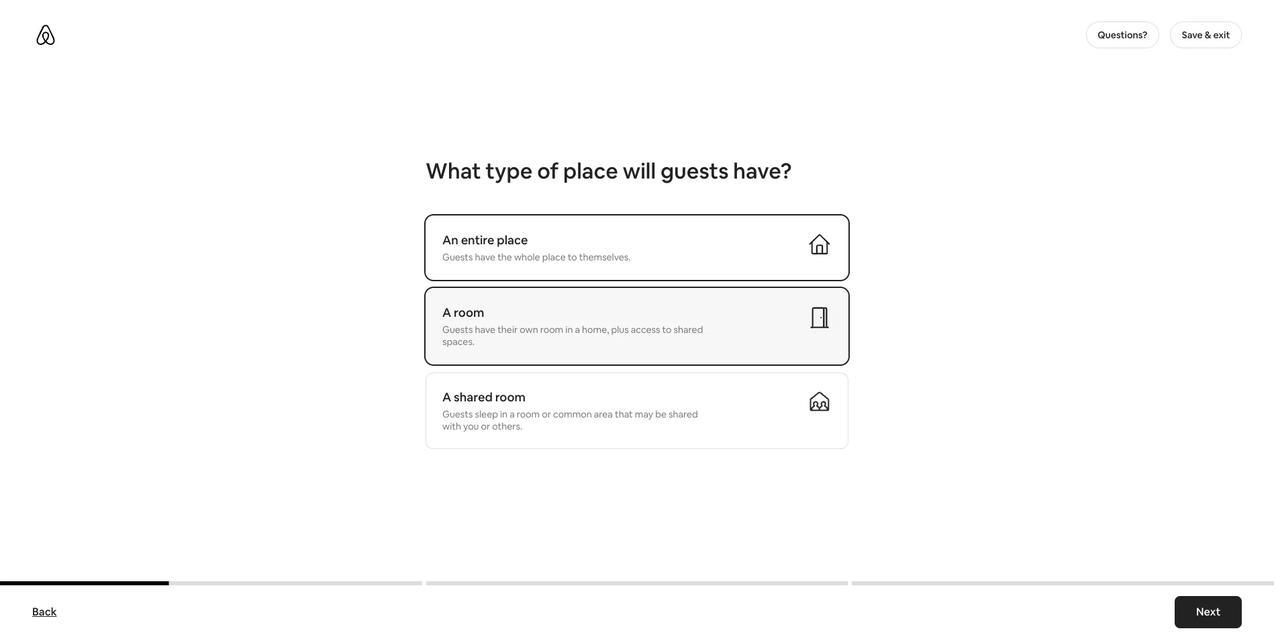 Task type: locate. For each thing, give the bounding box(es) containing it.
guests left the their at the left
[[443, 324, 473, 336]]

1 vertical spatial guests
[[443, 324, 473, 336]]

1 horizontal spatial a
[[575, 324, 580, 336]]

2 guests from the top
[[443, 324, 473, 336]]

shared right access
[[674, 324, 703, 336]]

you
[[463, 420, 479, 432]]

a right sleep at the left of page
[[510, 408, 515, 420]]

0 vertical spatial to
[[568, 251, 577, 263]]

guests left sleep at the left of page
[[443, 408, 473, 420]]

&
[[1205, 29, 1212, 41]]

room
[[454, 305, 484, 320], [540, 324, 564, 336], [495, 389, 526, 405], [517, 408, 540, 420]]

next
[[1196, 605, 1221, 619]]

0 horizontal spatial or
[[481, 420, 490, 432]]

guests
[[661, 157, 729, 185]]

0 vertical spatial shared
[[674, 324, 703, 336]]

have
[[475, 251, 496, 263], [475, 324, 496, 336]]

1 vertical spatial in
[[500, 408, 508, 420]]

2 have from the top
[[475, 324, 496, 336]]

a left home, at bottom
[[575, 324, 580, 336]]

a room guests have their own room in a home, plus access to shared spaces.
[[443, 305, 703, 348]]

a inside a shared room guests sleep in a room or common area that may be shared with you or others.
[[510, 408, 515, 420]]

in inside a shared room guests sleep in a room or common area that may be shared with you or others.
[[500, 408, 508, 420]]

0 horizontal spatial to
[[568, 251, 577, 263]]

or
[[542, 408, 551, 420], [481, 420, 490, 432]]

1 vertical spatial a
[[510, 408, 515, 420]]

0 horizontal spatial a
[[510, 408, 515, 420]]

a inside a room guests have their own room in a home, plus access to shared spaces.
[[443, 305, 451, 320]]

1 vertical spatial a
[[443, 389, 451, 405]]

to inside an entire place guests have the whole place to themselves.
[[568, 251, 577, 263]]

2 a from the top
[[443, 389, 451, 405]]

guests down an
[[443, 251, 473, 263]]

place right of
[[563, 157, 618, 185]]

1 horizontal spatial to
[[662, 324, 672, 336]]

0 vertical spatial have
[[475, 251, 496, 263]]

guests
[[443, 251, 473, 263], [443, 324, 473, 336], [443, 408, 473, 420]]

of
[[537, 157, 559, 185]]

an entire place guests have the whole place to themselves.
[[443, 232, 631, 263]]

guests inside a shared room guests sleep in a room or common area that may be shared with you or others.
[[443, 408, 473, 420]]

place up the
[[497, 232, 528, 248]]

be
[[655, 408, 667, 420]]

may
[[635, 408, 653, 420]]

whole
[[514, 251, 540, 263]]

1 horizontal spatial in
[[566, 324, 573, 336]]

save & exit
[[1182, 29, 1230, 41]]

questions? button
[[1086, 21, 1160, 48]]

in right sleep at the left of page
[[500, 408, 508, 420]]

or left the 'common'
[[542, 408, 551, 420]]

a up spaces. on the left bottom of page
[[443, 305, 451, 320]]

1 a from the top
[[443, 305, 451, 320]]

1 have from the top
[[475, 251, 496, 263]]

a up with
[[443, 389, 451, 405]]

have inside an entire place guests have the whole place to themselves.
[[475, 251, 496, 263]]

in left home, at bottom
[[566, 324, 573, 336]]

home,
[[582, 324, 609, 336]]

option group containing an entire place
[[426, 216, 849, 484]]

1 vertical spatial to
[[662, 324, 672, 336]]

0 horizontal spatial in
[[500, 408, 508, 420]]

to
[[568, 251, 577, 263], [662, 324, 672, 336]]

to right access
[[662, 324, 672, 336]]

shared
[[674, 324, 703, 336], [454, 389, 493, 405], [669, 408, 698, 420]]

a inside a room guests have their own room in a home, plus access to shared spaces.
[[575, 324, 580, 336]]

2 vertical spatial shared
[[669, 408, 698, 420]]

shared right be
[[669, 408, 698, 420]]

have down entire
[[475, 251, 496, 263]]

will
[[623, 157, 656, 185]]

0 vertical spatial a
[[575, 324, 580, 336]]

2 vertical spatial guests
[[443, 408, 473, 420]]

0 vertical spatial in
[[566, 324, 573, 336]]

2 vertical spatial place
[[542, 251, 566, 263]]

room right sleep at the left of page
[[517, 408, 540, 420]]

guests inside an entire place guests have the whole place to themselves.
[[443, 251, 473, 263]]

a
[[443, 305, 451, 320], [443, 389, 451, 405]]

a inside a shared room guests sleep in a room or common area that may be shared with you or others.
[[443, 389, 451, 405]]

option group
[[426, 216, 849, 484]]

place
[[563, 157, 618, 185], [497, 232, 528, 248], [542, 251, 566, 263]]

others.
[[492, 420, 523, 432]]

3 guests from the top
[[443, 408, 473, 420]]

entire
[[461, 232, 495, 248]]

guests for shared
[[443, 408, 473, 420]]

shared up sleep at the left of page
[[454, 389, 493, 405]]

a for a room
[[443, 305, 451, 320]]

None button
[[426, 216, 849, 280], [426, 288, 849, 365], [426, 373, 849, 449], [426, 216, 849, 280], [426, 288, 849, 365], [426, 373, 849, 449]]

1 vertical spatial have
[[475, 324, 496, 336]]

have left the their at the left
[[475, 324, 496, 336]]

a for a shared room
[[443, 389, 451, 405]]

0 vertical spatial guests
[[443, 251, 473, 263]]

a shared room guests sleep in a room or common area that may be shared with you or others.
[[443, 389, 698, 432]]

place right whole
[[542, 251, 566, 263]]

spaces.
[[443, 336, 475, 348]]

in inside a room guests have their own room in a home, plus access to shared spaces.
[[566, 324, 573, 336]]

in
[[566, 324, 573, 336], [500, 408, 508, 420]]

to left themselves.
[[568, 251, 577, 263]]

or right "you" at the left of page
[[481, 420, 490, 432]]

plus
[[611, 324, 629, 336]]

a
[[575, 324, 580, 336], [510, 408, 515, 420]]

0 vertical spatial a
[[443, 305, 451, 320]]

guests for entire
[[443, 251, 473, 263]]

to inside a room guests have their own room in a home, plus access to shared spaces.
[[662, 324, 672, 336]]

1 guests from the top
[[443, 251, 473, 263]]

back
[[32, 605, 57, 619]]

type
[[486, 157, 533, 185]]



Task type: vqa. For each thing, say whether or not it's contained in the screenshot.
A shared room A
yes



Task type: describe. For each thing, give the bounding box(es) containing it.
save
[[1182, 29, 1203, 41]]

0 vertical spatial place
[[563, 157, 618, 185]]

1 vertical spatial place
[[497, 232, 528, 248]]

next button
[[1175, 596, 1242, 629]]

sleep
[[475, 408, 498, 420]]

themselves.
[[579, 251, 631, 263]]

an
[[443, 232, 458, 248]]

common
[[553, 408, 592, 420]]

room right own
[[540, 324, 564, 336]]

1 horizontal spatial or
[[542, 408, 551, 420]]

with
[[443, 420, 461, 432]]

shared inside a room guests have their own room in a home, plus access to shared spaces.
[[674, 324, 703, 336]]

room up the others.
[[495, 389, 526, 405]]

their
[[498, 324, 518, 336]]

exit
[[1214, 29, 1230, 41]]

1 vertical spatial shared
[[454, 389, 493, 405]]

the
[[498, 251, 512, 263]]

guests inside a room guests have their own room in a home, plus access to shared spaces.
[[443, 324, 473, 336]]

what
[[426, 157, 481, 185]]

room up spaces. on the left bottom of page
[[454, 305, 484, 320]]

save & exit button
[[1170, 21, 1242, 48]]

back button
[[26, 599, 64, 626]]

what type of place will guests have?
[[426, 157, 792, 185]]

area
[[594, 408, 613, 420]]

questions?
[[1098, 29, 1148, 41]]

that
[[615, 408, 633, 420]]

own
[[520, 324, 538, 336]]

have inside a room guests have their own room in a home, plus access to shared spaces.
[[475, 324, 496, 336]]

access
[[631, 324, 660, 336]]

have?
[[733, 157, 792, 185]]



